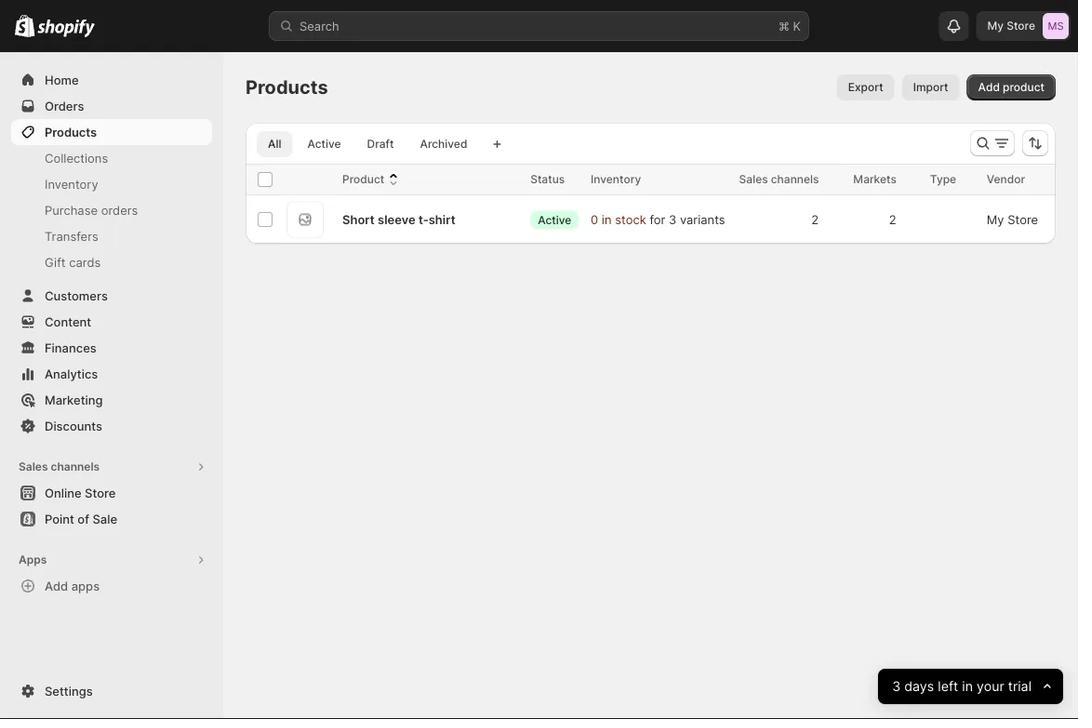 Task type: describe. For each thing, give the bounding box(es) containing it.
1 vertical spatial my
[[988, 212, 1005, 227]]

of
[[78, 512, 89, 526]]

add product
[[979, 81, 1045, 94]]

sleeve
[[378, 212, 416, 227]]

trial
[[1009, 679, 1032, 695]]

export button
[[838, 74, 895, 101]]

type button
[[931, 170, 976, 189]]

sale
[[93, 512, 117, 526]]

product button
[[343, 170, 403, 189]]

all button
[[257, 131, 293, 157]]

customers
[[45, 289, 108, 303]]

1 vertical spatial active
[[538, 213, 572, 226]]

point of sale
[[45, 512, 117, 526]]

import
[[914, 81, 949, 94]]

home
[[45, 73, 79, 87]]

online
[[45, 486, 82, 500]]

0 vertical spatial store
[[1008, 19, 1036, 33]]

discounts
[[45, 419, 102, 433]]

for
[[650, 212, 666, 227]]

add for add product
[[979, 81, 1001, 94]]

⌘
[[779, 19, 790, 33]]

markets
[[854, 173, 897, 186]]

add for add apps
[[45, 579, 68, 593]]

1 horizontal spatial channels
[[772, 173, 820, 186]]

apps
[[19, 553, 47, 567]]

draft
[[367, 137, 394, 151]]

vendor
[[988, 173, 1026, 186]]

stock
[[616, 212, 647, 227]]

0 horizontal spatial inventory
[[45, 177, 98, 191]]

0 in stock for 3 variants
[[591, 212, 726, 227]]

add product link
[[968, 74, 1057, 101]]

transfers link
[[11, 223, 212, 249]]

import button
[[903, 74, 960, 101]]

product
[[343, 173, 385, 186]]

gift cards
[[45, 255, 101, 270]]

active link
[[296, 131, 352, 157]]

3 days left in your trial
[[893, 679, 1032, 695]]

sales inside sales channels button
[[19, 460, 48, 474]]

1 vertical spatial store
[[1008, 212, 1039, 227]]

gift
[[45, 255, 66, 270]]

marketing
[[45, 393, 103, 407]]

short
[[343, 212, 375, 227]]

analytics link
[[11, 361, 212, 387]]

point
[[45, 512, 74, 526]]

shopify image
[[15, 15, 35, 37]]

settings link
[[11, 679, 212, 705]]

discounts link
[[11, 413, 212, 439]]

variants
[[680, 212, 726, 227]]

short sleeve t-shirt
[[343, 212, 456, 227]]

apps
[[71, 579, 100, 593]]

customers link
[[11, 283, 212, 309]]

1 2 from the left
[[812, 212, 820, 227]]

type
[[931, 173, 957, 186]]

status
[[531, 173, 565, 186]]

finances link
[[11, 335, 212, 361]]

sales channels button
[[11, 454, 212, 480]]

online store button
[[0, 480, 223, 506]]

1 2 button from the left
[[803, 201, 842, 238]]

inventory button
[[591, 170, 660, 189]]

finances
[[45, 341, 97, 355]]

tab list containing all
[[253, 130, 483, 157]]

online store
[[45, 486, 116, 500]]

1 horizontal spatial products
[[246, 76, 328, 99]]

k
[[794, 19, 802, 33]]

channels inside sales channels button
[[51, 460, 100, 474]]

store inside button
[[85, 486, 116, 500]]

marketing link
[[11, 387, 212, 413]]

2 2 from the left
[[889, 212, 897, 227]]

inventory link
[[11, 171, 212, 197]]

all
[[268, 137, 282, 151]]

3 days left in your trial button
[[879, 669, 1064, 705]]

content link
[[11, 309, 212, 335]]

purchase orders link
[[11, 197, 212, 223]]

short sleeve t-shirt link
[[343, 210, 456, 229]]

shirt
[[429, 212, 456, 227]]

sales channels inside button
[[19, 460, 100, 474]]

your
[[977, 679, 1005, 695]]



Task type: vqa. For each thing, say whether or not it's contained in the screenshot.
the "Live View"
no



Task type: locate. For each thing, give the bounding box(es) containing it.
2
[[812, 212, 820, 227], [889, 212, 897, 227]]

1 horizontal spatial 2
[[889, 212, 897, 227]]

2 vertical spatial store
[[85, 486, 116, 500]]

orders
[[45, 99, 84, 113]]

add
[[979, 81, 1001, 94], [45, 579, 68, 593]]

inventory
[[591, 173, 642, 186], [45, 177, 98, 191]]

1 horizontal spatial inventory
[[591, 173, 642, 186]]

1 vertical spatial 3
[[893, 679, 901, 695]]

0 vertical spatial channels
[[772, 173, 820, 186]]

analytics
[[45, 367, 98, 381]]

3 left "days"
[[893, 679, 901, 695]]

left
[[938, 679, 959, 695]]

channels left markets
[[772, 173, 820, 186]]

active
[[308, 137, 341, 151], [538, 213, 572, 226]]

archived
[[420, 137, 468, 151]]

0 horizontal spatial products
[[45, 125, 97, 139]]

in
[[602, 212, 612, 227], [963, 679, 974, 695]]

inventory inside button
[[591, 173, 642, 186]]

my store down vendor button
[[988, 212, 1039, 227]]

0 horizontal spatial channels
[[51, 460, 100, 474]]

0 vertical spatial sales channels
[[740, 173, 820, 186]]

active left 0
[[538, 213, 572, 226]]

archived link
[[409, 131, 479, 157]]

1 horizontal spatial in
[[963, 679, 974, 695]]

transfers
[[45, 229, 98, 243]]

add left product
[[979, 81, 1001, 94]]

my store image
[[1044, 13, 1070, 39]]

3 right for
[[669, 212, 677, 227]]

0 horizontal spatial active
[[308, 137, 341, 151]]

shopify image
[[37, 19, 95, 38]]

0 vertical spatial add
[[979, 81, 1001, 94]]

1 vertical spatial in
[[963, 679, 974, 695]]

store left my store icon
[[1008, 19, 1036, 33]]

my
[[988, 19, 1005, 33], [988, 212, 1005, 227]]

1 horizontal spatial sales channels
[[740, 173, 820, 186]]

1 horizontal spatial add
[[979, 81, 1001, 94]]

in right 0
[[602, 212, 612, 227]]

active inside tab list
[[308, 137, 341, 151]]

0 horizontal spatial sales
[[19, 460, 48, 474]]

collections
[[45, 151, 108, 165]]

days
[[905, 679, 935, 695]]

active right all
[[308, 137, 341, 151]]

purchase
[[45, 203, 98, 217]]

0 vertical spatial in
[[602, 212, 612, 227]]

apps button
[[11, 547, 212, 573]]

in inside dropdown button
[[963, 679, 974, 695]]

sales channels
[[740, 173, 820, 186], [19, 460, 100, 474]]

store up sale
[[85, 486, 116, 500]]

1 horizontal spatial active
[[538, 213, 572, 226]]

collections link
[[11, 145, 212, 171]]

tab list
[[253, 130, 483, 157]]

1 vertical spatial sales channels
[[19, 460, 100, 474]]

add apps
[[45, 579, 100, 593]]

add left apps
[[45, 579, 68, 593]]

inventory up purchase
[[45, 177, 98, 191]]

3 inside 3 days left in your trial dropdown button
[[893, 679, 901, 695]]

1 horizontal spatial 3
[[893, 679, 901, 695]]

0 horizontal spatial 3
[[669, 212, 677, 227]]

in right the left
[[963, 679, 974, 695]]

online store link
[[11, 480, 212, 506]]

0
[[591, 212, 599, 227]]

2 2 button from the left
[[880, 201, 920, 238]]

⌘ k
[[779, 19, 802, 33]]

0 vertical spatial products
[[246, 76, 328, 99]]

1 horizontal spatial sales
[[740, 173, 769, 186]]

add inside button
[[45, 579, 68, 593]]

point of sale button
[[0, 506, 223, 533]]

1 vertical spatial channels
[[51, 460, 100, 474]]

channels
[[772, 173, 820, 186], [51, 460, 100, 474]]

orders link
[[11, 93, 212, 119]]

2 button
[[803, 201, 842, 238], [880, 201, 920, 238]]

0 vertical spatial sales
[[740, 173, 769, 186]]

purchase orders
[[45, 203, 138, 217]]

sales
[[740, 173, 769, 186], [19, 460, 48, 474]]

products link
[[11, 119, 212, 145]]

3
[[669, 212, 677, 227], [893, 679, 901, 695]]

0 horizontal spatial sales channels
[[19, 460, 100, 474]]

1 horizontal spatial 2 button
[[880, 201, 920, 238]]

channels up "online store"
[[51, 460, 100, 474]]

draft link
[[356, 131, 405, 157]]

cards
[[69, 255, 101, 270]]

t-
[[419, 212, 429, 227]]

export
[[849, 81, 884, 94]]

home link
[[11, 67, 212, 93]]

products up collections
[[45, 125, 97, 139]]

1 vertical spatial my store
[[988, 212, 1039, 227]]

search
[[300, 19, 340, 33]]

settings
[[45, 684, 93, 699]]

products up all
[[246, 76, 328, 99]]

my down vendor in the right top of the page
[[988, 212, 1005, 227]]

0 vertical spatial my store
[[988, 19, 1036, 33]]

point of sale link
[[11, 506, 212, 533]]

0 horizontal spatial 2
[[812, 212, 820, 227]]

my left my store icon
[[988, 19, 1005, 33]]

products
[[246, 76, 328, 99], [45, 125, 97, 139]]

0 vertical spatial active
[[308, 137, 341, 151]]

inventory up stock at the right top
[[591, 173, 642, 186]]

store
[[1008, 19, 1036, 33], [1008, 212, 1039, 227], [85, 486, 116, 500]]

my store left my store icon
[[988, 19, 1036, 33]]

0 horizontal spatial add
[[45, 579, 68, 593]]

1 vertical spatial sales
[[19, 460, 48, 474]]

1 vertical spatial products
[[45, 125, 97, 139]]

vendor button
[[988, 170, 1045, 189]]

add apps button
[[11, 573, 212, 600]]

content
[[45, 315, 91, 329]]

gift cards link
[[11, 249, 212, 276]]

product
[[1004, 81, 1045, 94]]

0 horizontal spatial in
[[602, 212, 612, 227]]

orders
[[101, 203, 138, 217]]

0 horizontal spatial 2 button
[[803, 201, 842, 238]]

my store
[[988, 19, 1036, 33], [988, 212, 1039, 227]]

store down vendor button
[[1008, 212, 1039, 227]]

1 vertical spatial add
[[45, 579, 68, 593]]

0 vertical spatial 3
[[669, 212, 677, 227]]

0 vertical spatial my
[[988, 19, 1005, 33]]



